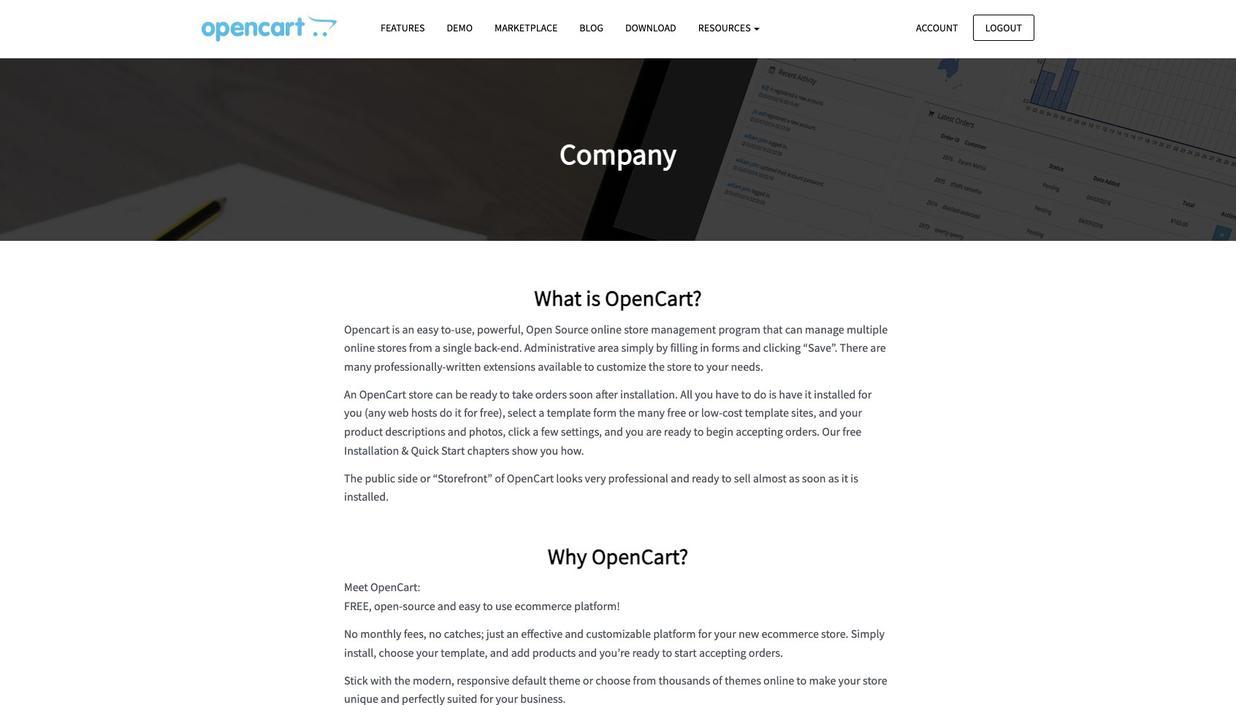 Task type: vqa. For each thing, say whether or not it's contained in the screenshot.
thousands
yes



Task type: describe. For each thing, give the bounding box(es) containing it.
fees,
[[404, 627, 427, 642]]

choose inside no monthly fees, no catches; just an effective and customizable platform for your new ecommerce store. simply install, choose your template, and add products and you're ready to start accepting orders.
[[379, 646, 414, 660]]

1 have from the left
[[716, 387, 739, 402]]

or inside stick with the modern, responsive default theme or choose from thousands of themes online to make your store unique and perfectly suited for your business.
[[583, 673, 593, 688]]

in
[[700, 341, 709, 355]]

is inside the public side or "storefront" of opencart looks very professional and ready to sell almost as soon as it is installed.
[[851, 471, 859, 486]]

business.
[[520, 692, 566, 706]]

manage
[[805, 322, 845, 336]]

to down "in" at the right of page
[[694, 359, 704, 374]]

theme
[[549, 673, 581, 688]]

your inside an opencart store can be ready to take orders soon after installation. all you have to do is have it installed for you (any web hosts do it for free), select a template form the many free or low-cost template sites, and your product descriptions and photos, click a few settings, and you are ready to begin accepting orders. our free installation & quick start chapters show you how.
[[840, 406, 862, 420]]

from inside stick with the modern, responsive default theme or choose from thousands of themes online to make your store unique and perfectly suited for your business.
[[633, 673, 656, 688]]

thousands
[[659, 673, 710, 688]]

1 vertical spatial online
[[344, 341, 375, 355]]

written
[[446, 359, 481, 374]]

an
[[344, 387, 357, 402]]

looks
[[556, 471, 583, 486]]

download
[[625, 21, 676, 34]]

installed.
[[344, 490, 389, 504]]

open
[[526, 322, 553, 336]]

of inside the public side or "storefront" of opencart looks very professional and ready to sell almost as soon as it is installed.
[[495, 471, 505, 486]]

and inside the opencart is an easy to-use, powerful, open source online store management program that can manage multiple online stores from a single back-end. administrative area simply by filling in forms and clicking "save". there are many professionally-written extensions available to customize the store to your needs.
[[742, 341, 761, 355]]

to inside meet opencart: free, open-source and easy to use ecommerce platform!
[[483, 599, 493, 614]]

account link
[[904, 14, 971, 41]]

marketplace
[[495, 21, 558, 34]]

themes
[[725, 673, 761, 688]]

ecommerce inside meet opencart: free, open-source and easy to use ecommerce platform!
[[515, 599, 572, 614]]

select
[[508, 406, 536, 420]]

ready up free),
[[470, 387, 497, 402]]

logout link
[[973, 14, 1035, 41]]

your down no
[[416, 646, 438, 660]]

is inside the opencart is an easy to-use, powerful, open source online store management program that can manage multiple online stores from a single back-end. administrative area simply by filling in forms and clicking "save". there are many professionally-written extensions available to customize the store to your needs.
[[392, 322, 400, 336]]

clicking
[[763, 341, 801, 355]]

all
[[680, 387, 693, 402]]

opencart is an easy to-use, powerful, open source online store management program that can manage multiple online stores from a single back-end. administrative area simply by filling in forms and clicking "save". there are many professionally-written extensions available to customize the store to your needs.
[[344, 322, 888, 374]]

use
[[495, 599, 512, 614]]

simply
[[851, 627, 885, 642]]

the
[[344, 471, 363, 486]]

quick
[[411, 443, 439, 458]]

management
[[651, 322, 716, 336]]

meet opencart: free, open-source and easy to use ecommerce platform!
[[344, 580, 620, 614]]

responsive
[[457, 673, 510, 688]]

0 vertical spatial opencart?
[[605, 284, 702, 312]]

click
[[508, 425, 530, 439]]

to-
[[441, 322, 455, 336]]

store down the filling
[[667, 359, 692, 374]]

needs.
[[731, 359, 763, 374]]

the inside the opencart is an easy to-use, powerful, open source online store management program that can manage multiple online stores from a single back-end. administrative area simply by filling in forms and clicking "save". there are many professionally-written extensions available to customize the store to your needs.
[[649, 359, 665, 374]]

the inside stick with the modern, responsive default theme or choose from thousands of themes online to make your store unique and perfectly suited for your business.
[[394, 673, 410, 688]]

take
[[512, 387, 533, 402]]

hosts
[[411, 406, 437, 420]]

perfectly
[[402, 692, 445, 706]]

side
[[398, 471, 418, 486]]

chapters
[[467, 443, 510, 458]]

platform!
[[574, 599, 620, 614]]

marketplace link
[[484, 15, 569, 41]]

store up simply on the right of the page
[[624, 322, 649, 336]]

1 vertical spatial do
[[440, 406, 452, 420]]

your down default
[[496, 692, 518, 706]]

opencart
[[344, 322, 390, 336]]

2 vertical spatial a
[[533, 425, 539, 439]]

and up our
[[819, 406, 838, 420]]

you're
[[599, 646, 630, 660]]

"save".
[[803, 341, 838, 355]]

demo link
[[436, 15, 484, 41]]

(any
[[365, 406, 386, 420]]

no monthly fees, no catches; just an effective and customizable platform for your new ecommerce store. simply install, choose your template, and add products and you're ready to start accepting orders.
[[344, 627, 885, 660]]

products
[[532, 646, 576, 660]]

opencart inside an opencart store can be ready to take orders soon after installation. all you have to do is have it installed for you (any web hosts do it for free), select a template form the many free or low-cost template sites, and your product descriptions and photos, click a few settings, and you are ready to begin accepting orders. our free installation & quick start chapters show you how.
[[359, 387, 406, 402]]

professional
[[608, 471, 668, 486]]

how.
[[561, 443, 584, 458]]

end.
[[501, 341, 522, 355]]

there
[[840, 341, 868, 355]]

just
[[486, 627, 504, 642]]

1 vertical spatial opencart?
[[592, 543, 689, 571]]

very
[[585, 471, 606, 486]]

is inside an opencart store can be ready to take orders soon after installation. all you have to do is have it installed for you (any web hosts do it for free), select a template form the many free or low-cost template sites, and your product descriptions and photos, click a few settings, and you are ready to begin accepting orders. our free installation & quick start chapters show you how.
[[769, 387, 777, 402]]

administrative
[[525, 341, 595, 355]]

from inside the opencart is an easy to-use, powerful, open source online store management program that can manage multiple online stores from a single back-end. administrative area simply by filling in forms and clicking "save". there are many professionally-written extensions available to customize the store to your needs.
[[409, 341, 432, 355]]

settings,
[[561, 425, 602, 439]]

ready inside no monthly fees, no catches; just an effective and customizable platform for your new ecommerce store. simply install, choose your template, and add products and you're ready to start accepting orders.
[[632, 646, 660, 660]]

resources link
[[687, 15, 771, 41]]

opencart:
[[370, 580, 421, 595]]

"storefront"
[[433, 471, 493, 486]]

catches;
[[444, 627, 484, 642]]

1 vertical spatial a
[[539, 406, 545, 420]]

low-
[[701, 406, 723, 420]]

features
[[381, 21, 425, 34]]

ecommerce inside no monthly fees, no catches; just an effective and customizable platform for your new ecommerce store. simply install, choose your template, and add products and you're ready to start accepting orders.
[[762, 627, 819, 642]]

unique
[[344, 692, 378, 706]]

web
[[388, 406, 409, 420]]

be
[[455, 387, 468, 402]]

many inside the opencart is an easy to-use, powerful, open source online store management program that can manage multiple online stores from a single back-end. administrative area simply by filling in forms and clicking "save". there are many professionally-written extensions available to customize the store to your needs.
[[344, 359, 372, 374]]

features link
[[370, 15, 436, 41]]

make
[[809, 673, 836, 688]]

to up cost
[[741, 387, 752, 402]]

filling
[[670, 341, 698, 355]]

single
[[443, 341, 472, 355]]

logout
[[986, 21, 1022, 34]]

and down the form
[[605, 425, 623, 439]]

free,
[[344, 599, 372, 614]]

new
[[739, 627, 759, 642]]

it inside the public side or "storefront" of opencart looks very professional and ready to sell almost as soon as it is installed.
[[842, 471, 848, 486]]

1 horizontal spatial free
[[843, 425, 862, 439]]

blog
[[580, 21, 604, 34]]

after
[[596, 387, 618, 402]]

install,
[[344, 646, 377, 660]]

or inside the public side or "storefront" of opencart looks very professional and ready to sell almost as soon as it is installed.
[[420, 471, 431, 486]]

your right make
[[838, 673, 861, 688]]

the inside an opencart store can be ready to take orders soon after installation. all you have to do is have it installed for you (any web hosts do it for free), select a template form the many free or low-cost template sites, and your product descriptions and photos, click a few settings, and you are ready to begin accepting orders. our free installation & quick start chapters show you how.
[[619, 406, 635, 420]]

a inside the opencart is an easy to-use, powerful, open source online store management program that can manage multiple online stores from a single back-end. administrative area simply by filling in forms and clicking "save". there are many professionally-written extensions available to customize the store to your needs.
[[435, 341, 441, 355]]

default
[[512, 673, 547, 688]]

stick
[[344, 673, 368, 688]]

1 template from the left
[[547, 406, 591, 420]]

back-
[[474, 341, 501, 355]]

you down an
[[344, 406, 362, 420]]

customize
[[597, 359, 646, 374]]

online inside stick with the modern, responsive default theme or choose from thousands of themes online to make your store unique and perfectly suited for your business.
[[764, 673, 794, 688]]

for inside stick with the modern, responsive default theme or choose from thousands of themes online to make your store unique and perfectly suited for your business.
[[480, 692, 494, 706]]

are inside an opencart store can be ready to take orders soon after installation. all you have to do is have it installed for you (any web hosts do it for free), select a template form the many free or low-cost template sites, and your product descriptions and photos, click a few settings, and you are ready to begin accepting orders. our free installation & quick start chapters show you how.
[[646, 425, 662, 439]]

soon inside the public side or "storefront" of opencart looks very professional and ready to sell almost as soon as it is installed.
[[802, 471, 826, 486]]



Task type: locate. For each thing, give the bounding box(es) containing it.
have up cost
[[716, 387, 739, 402]]

can
[[785, 322, 803, 336], [435, 387, 453, 402]]

1 vertical spatial accepting
[[699, 646, 746, 660]]

program
[[719, 322, 761, 336]]

2 have from the left
[[779, 387, 803, 402]]

no
[[429, 627, 442, 642]]

to
[[584, 359, 594, 374], [694, 359, 704, 374], [500, 387, 510, 402], [741, 387, 752, 402], [694, 425, 704, 439], [722, 471, 732, 486], [483, 599, 493, 614], [662, 646, 672, 660], [797, 673, 807, 688]]

0 horizontal spatial it
[[455, 406, 462, 420]]

0 horizontal spatial an
[[402, 322, 414, 336]]

do
[[754, 387, 767, 402], [440, 406, 452, 420]]

many down installation.
[[637, 406, 665, 420]]

1 vertical spatial are
[[646, 425, 662, 439]]

1 vertical spatial opencart
[[507, 471, 554, 486]]

1 horizontal spatial of
[[713, 673, 722, 688]]

1 horizontal spatial online
[[591, 322, 622, 336]]

0 horizontal spatial online
[[344, 341, 375, 355]]

1 horizontal spatial template
[[745, 406, 789, 420]]

our
[[822, 425, 840, 439]]

0 vertical spatial easy
[[417, 322, 439, 336]]

many inside an opencart store can be ready to take orders soon after installation. all you have to do is have it installed for you (any web hosts do it for free), select a template form the many free or low-cost template sites, and your product descriptions and photos, click a few settings, and you are ready to begin accepting orders. our free installation & quick start chapters show you how.
[[637, 406, 665, 420]]

choose
[[379, 646, 414, 660], [596, 673, 631, 688]]

store inside an opencart store can be ready to take orders soon after installation. all you have to do is have it installed for you (any web hosts do it for free), select a template form the many free or low-cost template sites, and your product descriptions and photos, click a few settings, and you are ready to begin accepting orders. our free installation & quick start chapters show you how.
[[409, 387, 433, 402]]

ready right the you're
[[632, 646, 660, 660]]

many up an
[[344, 359, 372, 374]]

accepting inside no monthly fees, no catches; just an effective and customizable platform for your new ecommerce store. simply install, choose your template, and add products and you're ready to start accepting orders.
[[699, 646, 746, 660]]

or left low-
[[689, 406, 699, 420]]

as right almost
[[789, 471, 800, 486]]

and up start
[[448, 425, 467, 439]]

opencart up (any
[[359, 387, 406, 402]]

0 vertical spatial the
[[649, 359, 665, 374]]

0 vertical spatial choose
[[379, 646, 414, 660]]

easy inside the opencart is an easy to-use, powerful, open source online store management program that can manage multiple online stores from a single back-end. administrative area simply by filling in forms and clicking "save". there are many professionally-written extensions available to customize the store to your needs.
[[417, 322, 439, 336]]

store up hosts
[[409, 387, 433, 402]]

extensions
[[484, 359, 536, 374]]

store inside stick with the modern, responsive default theme or choose from thousands of themes online to make your store unique and perfectly suited for your business.
[[863, 673, 888, 688]]

a left few
[[533, 425, 539, 439]]

opencart?
[[605, 284, 702, 312], [592, 543, 689, 571]]

1 vertical spatial of
[[713, 673, 722, 688]]

1 vertical spatial free
[[843, 425, 862, 439]]

0 horizontal spatial are
[[646, 425, 662, 439]]

from
[[409, 341, 432, 355], [633, 673, 656, 688]]

&
[[401, 443, 409, 458]]

download link
[[614, 15, 687, 41]]

and inside the public side or "storefront" of opencart looks very professional and ready to sell almost as soon as it is installed.
[[671, 471, 690, 486]]

0 horizontal spatial orders.
[[749, 646, 783, 660]]

store down simply
[[863, 673, 888, 688]]

an inside the opencart is an easy to-use, powerful, open source online store management program that can manage multiple online stores from a single back-end. administrative area simply by filling in forms and clicking "save". there are many professionally-written extensions available to customize the store to your needs.
[[402, 322, 414, 336]]

to left the begin
[[694, 425, 704, 439]]

that
[[763, 322, 783, 336]]

the right the form
[[619, 406, 635, 420]]

source
[[555, 322, 589, 336]]

1 horizontal spatial it
[[805, 387, 812, 402]]

0 vertical spatial can
[[785, 322, 803, 336]]

1 horizontal spatial ecommerce
[[762, 627, 819, 642]]

orders
[[535, 387, 567, 402]]

the public side or "storefront" of opencart looks very professional and ready to sell almost as soon as it is installed.
[[344, 471, 859, 504]]

easy inside meet opencart: free, open-source and easy to use ecommerce platform!
[[459, 599, 481, 614]]

accepting down new
[[699, 646, 746, 660]]

source
[[403, 599, 435, 614]]

your down forms
[[707, 359, 729, 374]]

1 vertical spatial many
[[637, 406, 665, 420]]

forms
[[712, 341, 740, 355]]

opencart - company image
[[202, 15, 337, 42]]

1 horizontal spatial have
[[779, 387, 803, 402]]

to left sell at the right bottom of page
[[722, 471, 732, 486]]

0 horizontal spatial many
[[344, 359, 372, 374]]

0 vertical spatial do
[[754, 387, 767, 402]]

is
[[586, 284, 601, 312], [392, 322, 400, 336], [769, 387, 777, 402], [851, 471, 859, 486]]

are inside the opencart is an easy to-use, powerful, open source online store management program that can manage multiple online stores from a single back-end. administrative area simply by filling in forms and clicking "save". there are many professionally-written extensions available to customize the store to your needs.
[[870, 341, 886, 355]]

1 vertical spatial the
[[619, 406, 635, 420]]

to inside no monthly fees, no catches; just an effective and customizable platform for your new ecommerce store. simply install, choose your template, and add products and you're ready to start accepting orders.
[[662, 646, 672, 660]]

2 as from the left
[[828, 471, 839, 486]]

to left make
[[797, 673, 807, 688]]

descriptions
[[385, 425, 445, 439]]

for down be on the bottom left
[[464, 406, 478, 420]]

0 vertical spatial free
[[667, 406, 686, 420]]

opencart inside the public side or "storefront" of opencart looks very professional and ready to sell almost as soon as it is installed.
[[507, 471, 554, 486]]

1 horizontal spatial many
[[637, 406, 665, 420]]

ready inside the public side or "storefront" of opencart looks very professional and ready to sell almost as soon as it is installed.
[[692, 471, 719, 486]]

1 horizontal spatial orders.
[[785, 425, 820, 439]]

free),
[[480, 406, 505, 420]]

and
[[742, 341, 761, 355], [819, 406, 838, 420], [448, 425, 467, 439], [605, 425, 623, 439], [671, 471, 690, 486], [438, 599, 456, 614], [565, 627, 584, 642], [490, 646, 509, 660], [578, 646, 597, 660], [381, 692, 400, 706]]

1 horizontal spatial the
[[619, 406, 635, 420]]

1 vertical spatial can
[[435, 387, 453, 402]]

and left the you're
[[578, 646, 597, 660]]

ecommerce
[[515, 599, 572, 614], [762, 627, 819, 642]]

your left new
[[714, 627, 736, 642]]

and right source
[[438, 599, 456, 614]]

of left themes
[[713, 673, 722, 688]]

0 vertical spatial ecommerce
[[515, 599, 572, 614]]

and down with
[[381, 692, 400, 706]]

as down our
[[828, 471, 839, 486]]

online right themes
[[764, 673, 794, 688]]

opencart
[[359, 387, 406, 402], [507, 471, 554, 486]]

of down chapters
[[495, 471, 505, 486]]

for down responsive
[[480, 692, 494, 706]]

1 horizontal spatial opencart
[[507, 471, 554, 486]]

0 vertical spatial soon
[[569, 387, 593, 402]]

soon right almost
[[802, 471, 826, 486]]

to right available
[[584, 359, 594, 374]]

ecommerce up effective
[[515, 599, 572, 614]]

installation
[[344, 443, 399, 458]]

choose down the you're
[[596, 673, 631, 688]]

1 horizontal spatial are
[[870, 341, 886, 355]]

have
[[716, 387, 739, 402], [779, 387, 803, 402]]

for right the installed
[[858, 387, 872, 402]]

template up settings,
[[547, 406, 591, 420]]

free right our
[[843, 425, 862, 439]]

0 vertical spatial it
[[805, 387, 812, 402]]

2 vertical spatial the
[[394, 673, 410, 688]]

an up 'stores'
[[402, 322, 414, 336]]

0 vertical spatial many
[[344, 359, 372, 374]]

0 horizontal spatial easy
[[417, 322, 439, 336]]

0 vertical spatial orders.
[[785, 425, 820, 439]]

0 vertical spatial opencart
[[359, 387, 406, 402]]

0 horizontal spatial as
[[789, 471, 800, 486]]

a right select
[[539, 406, 545, 420]]

platform
[[653, 627, 696, 642]]

online
[[591, 322, 622, 336], [344, 341, 375, 355], [764, 673, 794, 688]]

use,
[[455, 322, 475, 336]]

1 horizontal spatial choose
[[596, 673, 631, 688]]

accepting
[[736, 425, 783, 439], [699, 646, 746, 660]]

company
[[560, 136, 677, 173]]

to inside the public side or "storefront" of opencart looks very professional and ready to sell almost as soon as it is installed.
[[722, 471, 732, 486]]

choose down 'monthly'
[[379, 646, 414, 660]]

your down the installed
[[840, 406, 862, 420]]

orders. inside an opencart store can be ready to take orders soon after installation. all you have to do is have it installed for you (any web hosts do it for free), select a template form the many free or low-cost template sites, and your product descriptions and photos, click a few settings, and you are ready to begin accepting orders. our free installation & quick start chapters show you how.
[[785, 425, 820, 439]]

1 vertical spatial soon
[[802, 471, 826, 486]]

or right "theme"
[[583, 673, 593, 688]]

cost
[[723, 406, 743, 420]]

template right cost
[[745, 406, 789, 420]]

accepting down cost
[[736, 425, 783, 439]]

1 vertical spatial choose
[[596, 673, 631, 688]]

do right hosts
[[440, 406, 452, 420]]

0 horizontal spatial do
[[440, 406, 452, 420]]

1 horizontal spatial do
[[754, 387, 767, 402]]

of inside stick with the modern, responsive default theme or choose from thousands of themes online to make your store unique and perfectly suited for your business.
[[713, 673, 722, 688]]

open-
[[374, 599, 403, 614]]

0 horizontal spatial or
[[420, 471, 431, 486]]

from left thousands
[[633, 673, 656, 688]]

1 vertical spatial an
[[507, 627, 519, 642]]

modern,
[[413, 673, 454, 688]]

1 horizontal spatial can
[[785, 322, 803, 336]]

the down by
[[649, 359, 665, 374]]

add
[[511, 646, 530, 660]]

resources
[[698, 21, 753, 34]]

0 horizontal spatial have
[[716, 387, 739, 402]]

you down installation.
[[626, 425, 644, 439]]

0 horizontal spatial the
[[394, 673, 410, 688]]

2 horizontal spatial online
[[764, 673, 794, 688]]

store.
[[821, 627, 849, 642]]

ready down 'all' at the bottom right of the page
[[664, 425, 691, 439]]

free down 'all' at the bottom right of the page
[[667, 406, 686, 420]]

1 vertical spatial easy
[[459, 599, 481, 614]]

for inside no monthly fees, no catches; just an effective and customizable platform for your new ecommerce store. simply install, choose your template, and add products and you're ready to start accepting orders.
[[698, 627, 712, 642]]

by
[[656, 341, 668, 355]]

an inside no monthly fees, no catches; just an effective and customizable platform for your new ecommerce store. simply install, choose your template, and add products and you're ready to start accepting orders.
[[507, 627, 519, 642]]

orders. inside no monthly fees, no catches; just an effective and customizable platform for your new ecommerce store. simply install, choose your template, and add products and you're ready to start accepting orders.
[[749, 646, 783, 660]]

why
[[548, 543, 587, 571]]

an right just
[[507, 627, 519, 642]]

easy up catches;
[[459, 599, 481, 614]]

to inside stick with the modern, responsive default theme or choose from thousands of themes online to make your store unique and perfectly suited for your business.
[[797, 673, 807, 688]]

2 vertical spatial or
[[583, 673, 593, 688]]

and inside stick with the modern, responsive default theme or choose from thousands of themes online to make your store unique and perfectly suited for your business.
[[381, 692, 400, 706]]

with
[[370, 673, 392, 688]]

sites,
[[791, 406, 817, 420]]

0 horizontal spatial template
[[547, 406, 591, 420]]

easy left to-
[[417, 322, 439, 336]]

orders. down new
[[749, 646, 783, 660]]

form
[[593, 406, 617, 420]]

ecommerce right new
[[762, 627, 819, 642]]

accepting inside an opencart store can be ready to take orders soon after installation. all you have to do is have it installed for you (any web hosts do it for free), select a template form the many free or low-cost template sites, and your product descriptions and photos, click a few settings, and you are ready to begin accepting orders. our free installation & quick start chapters show you how.
[[736, 425, 783, 439]]

ready
[[470, 387, 497, 402], [664, 425, 691, 439], [692, 471, 719, 486], [632, 646, 660, 660]]

stick with the modern, responsive default theme or choose from thousands of themes online to make your store unique and perfectly suited for your business.
[[344, 673, 888, 706]]

monthly
[[360, 627, 402, 642]]

orders. down the "sites,"
[[785, 425, 820, 439]]

0 vertical spatial of
[[495, 471, 505, 486]]

1 horizontal spatial as
[[828, 471, 839, 486]]

the right with
[[394, 673, 410, 688]]

start
[[675, 646, 697, 660]]

public
[[365, 471, 395, 486]]

sell
[[734, 471, 751, 486]]

a left single
[[435, 341, 441, 355]]

2 template from the left
[[745, 406, 789, 420]]

0 horizontal spatial ecommerce
[[515, 599, 572, 614]]

1 vertical spatial orders.
[[749, 646, 783, 660]]

0 horizontal spatial choose
[[379, 646, 414, 660]]

1 vertical spatial or
[[420, 471, 431, 486]]

from up professionally-
[[409, 341, 432, 355]]

1 vertical spatial it
[[455, 406, 462, 420]]

free
[[667, 406, 686, 420], [843, 425, 862, 439]]

soon inside an opencart store can be ready to take orders soon after installation. all you have to do is have it installed for you (any web hosts do it for free), select a template form the many free or low-cost template sites, and your product descriptions and photos, click a few settings, and you are ready to begin accepting orders. our free installation & quick start chapters show you how.
[[569, 387, 593, 402]]

area
[[598, 341, 619, 355]]

your inside the opencart is an easy to-use, powerful, open source online store management program that can manage multiple online stores from a single back-end. administrative area simply by filling in forms and clicking "save". there are many professionally-written extensions available to customize the store to your needs.
[[707, 359, 729, 374]]

0 vertical spatial a
[[435, 341, 441, 355]]

online up area
[[591, 322, 622, 336]]

why opencart?
[[548, 543, 689, 571]]

0 vertical spatial are
[[870, 341, 886, 355]]

online down opencart
[[344, 341, 375, 355]]

multiple
[[847, 322, 888, 336]]

0 horizontal spatial can
[[435, 387, 453, 402]]

do down the needs.
[[754, 387, 767, 402]]

choose inside stick with the modern, responsive default theme or choose from thousands of themes online to make your store unique and perfectly suited for your business.
[[596, 673, 631, 688]]

few
[[541, 425, 559, 439]]

have up the "sites,"
[[779, 387, 803, 402]]

begin
[[706, 425, 734, 439]]

0 horizontal spatial free
[[667, 406, 686, 420]]

1 as from the left
[[789, 471, 800, 486]]

an opencart store can be ready to take orders soon after installation. all you have to do is have it installed for you (any web hosts do it for free), select a template form the many free or low-cost template sites, and your product descriptions and photos, click a few settings, and you are ready to begin accepting orders. our free installation & quick start chapters show you how.
[[344, 387, 872, 458]]

1 horizontal spatial soon
[[802, 471, 826, 486]]

you down few
[[540, 443, 558, 458]]

you right 'all' at the bottom right of the page
[[695, 387, 713, 402]]

opencart down 'show'
[[507, 471, 554, 486]]

1 vertical spatial ecommerce
[[762, 627, 819, 642]]

2 horizontal spatial it
[[842, 471, 848, 486]]

or right "side"
[[420, 471, 431, 486]]

and up products
[[565, 627, 584, 642]]

0 horizontal spatial of
[[495, 471, 505, 486]]

0 horizontal spatial opencart
[[359, 387, 406, 402]]

2 vertical spatial online
[[764, 673, 794, 688]]

for right platform
[[698, 627, 712, 642]]

suited
[[447, 692, 477, 706]]

of
[[495, 471, 505, 486], [713, 673, 722, 688]]

simply
[[621, 341, 654, 355]]

0 vertical spatial an
[[402, 322, 414, 336]]

soon left the after
[[569, 387, 593, 402]]

and up the needs.
[[742, 341, 761, 355]]

many
[[344, 359, 372, 374], [637, 406, 665, 420]]

can left be on the bottom left
[[435, 387, 453, 402]]

1 vertical spatial from
[[633, 673, 656, 688]]

demo
[[447, 21, 473, 34]]

0 vertical spatial or
[[689, 406, 699, 420]]

can right that
[[785, 322, 803, 336]]

0 vertical spatial online
[[591, 322, 622, 336]]

0 horizontal spatial from
[[409, 341, 432, 355]]

template,
[[441, 646, 488, 660]]

opencart? up platform! on the bottom
[[592, 543, 689, 571]]

for
[[858, 387, 872, 402], [464, 406, 478, 420], [698, 627, 712, 642], [480, 692, 494, 706]]

what is opencart?
[[534, 284, 702, 312]]

1 horizontal spatial from
[[633, 673, 656, 688]]

0 horizontal spatial soon
[[569, 387, 593, 402]]

your
[[707, 359, 729, 374], [840, 406, 862, 420], [714, 627, 736, 642], [416, 646, 438, 660], [838, 673, 861, 688], [496, 692, 518, 706]]

can inside an opencart store can be ready to take orders soon after installation. all you have to do is have it installed for you (any web hosts do it for free), select a template form the many free or low-cost template sites, and your product descriptions and photos, click a few settings, and you are ready to begin accepting orders. our free installation & quick start chapters show you how.
[[435, 387, 453, 402]]

to left "use"
[[483, 599, 493, 614]]

to left start at the right of page
[[662, 646, 672, 660]]

or inside an opencart store can be ready to take orders soon after installation. all you have to do is have it installed for you (any web hosts do it for free), select a template form the many free or low-cost template sites, and your product descriptions and photos, click a few settings, and you are ready to begin accepting orders. our free installation & quick start chapters show you how.
[[689, 406, 699, 420]]

photos,
[[469, 425, 506, 439]]

and down just
[[490, 646, 509, 660]]

1 horizontal spatial or
[[583, 673, 593, 688]]

2 horizontal spatial the
[[649, 359, 665, 374]]

and right the professional
[[671, 471, 690, 486]]

are down installation.
[[646, 425, 662, 439]]

1 horizontal spatial an
[[507, 627, 519, 642]]

can inside the opencart is an easy to-use, powerful, open source online store management program that can manage multiple online stores from a single back-end. administrative area simply by filling in forms and clicking "save". there are many professionally-written extensions available to customize the store to your needs.
[[785, 322, 803, 336]]

1 horizontal spatial easy
[[459, 599, 481, 614]]

what
[[534, 284, 582, 312]]

2 vertical spatial it
[[842, 471, 848, 486]]

and inside meet opencart: free, open-source and easy to use ecommerce platform!
[[438, 599, 456, 614]]

available
[[538, 359, 582, 374]]

installation.
[[620, 387, 678, 402]]

effective
[[521, 627, 563, 642]]

0 vertical spatial from
[[409, 341, 432, 355]]

2 horizontal spatial or
[[689, 406, 699, 420]]

0 vertical spatial accepting
[[736, 425, 783, 439]]

are down multiple at right
[[870, 341, 886, 355]]

ready left sell at the right bottom of page
[[692, 471, 719, 486]]

opencart? up management
[[605, 284, 702, 312]]

show
[[512, 443, 538, 458]]

to left take
[[500, 387, 510, 402]]



